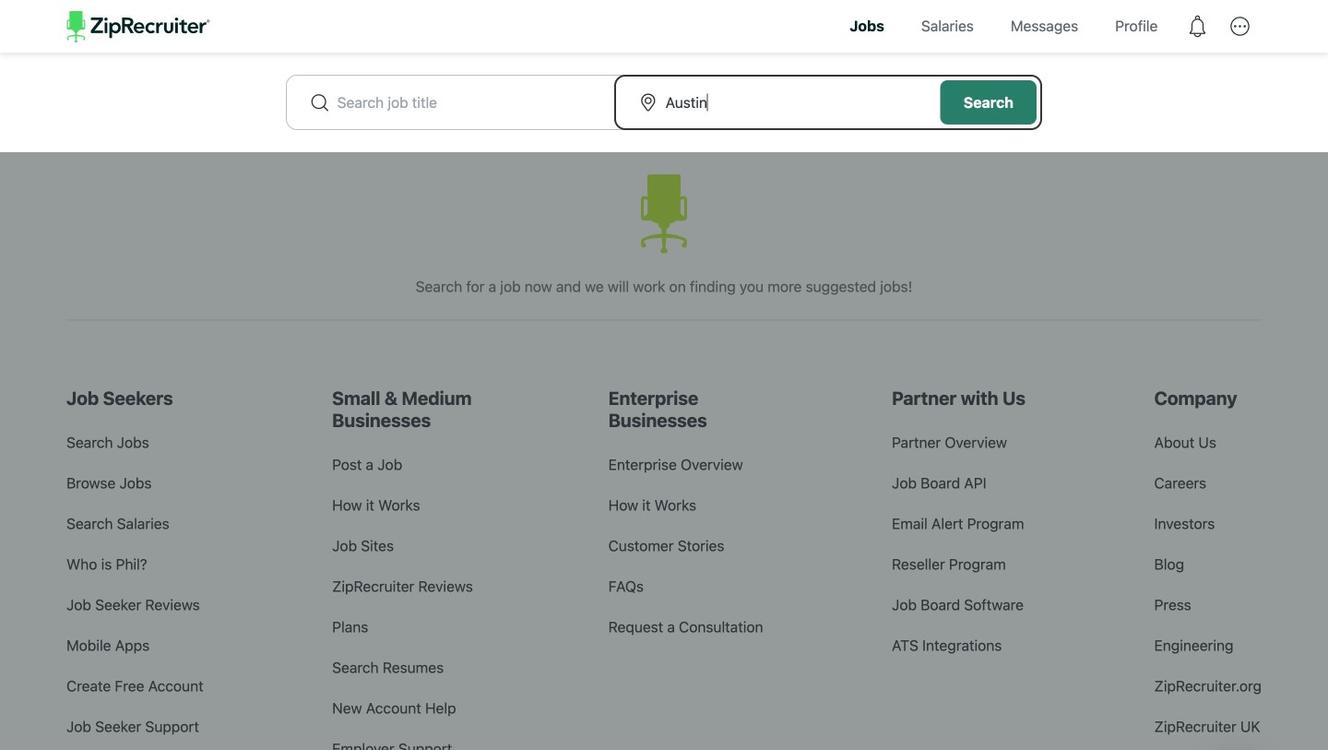 Task type: vqa. For each thing, say whether or not it's contained in the screenshot.
ZipRecruiter image to the left
yes



Task type: locate. For each thing, give the bounding box(es) containing it.
Search location or remote field
[[666, 91, 919, 113]]

ziprecruiter image
[[67, 11, 210, 42], [641, 174, 687, 253]]

0 vertical spatial ziprecruiter image
[[67, 11, 210, 42]]

1 horizontal spatial ziprecruiter image
[[641, 174, 687, 253]]

Search job title field
[[337, 91, 590, 113]]

1 vertical spatial ziprecruiter image
[[641, 174, 687, 253]]



Task type: describe. For each thing, give the bounding box(es) containing it.
0 horizontal spatial ziprecruiter image
[[67, 11, 210, 42]]



